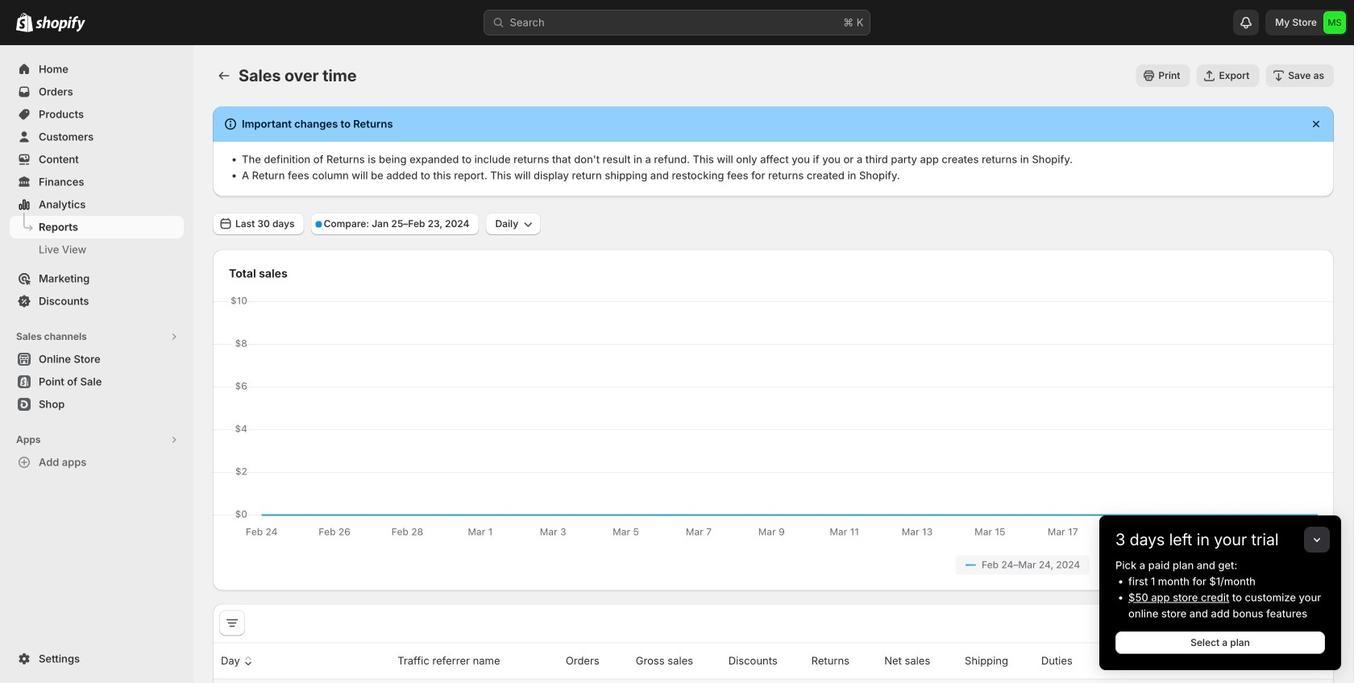 Task type: locate. For each thing, give the bounding box(es) containing it.
my store image
[[1324, 11, 1347, 34]]

shopify image
[[16, 13, 33, 32], [35, 16, 85, 32]]

0 horizontal spatial shopify image
[[16, 13, 33, 32]]



Task type: vqa. For each thing, say whether or not it's contained in the screenshot.
dialog
no



Task type: describe. For each thing, give the bounding box(es) containing it.
1 horizontal spatial shopify image
[[35, 16, 85, 32]]



